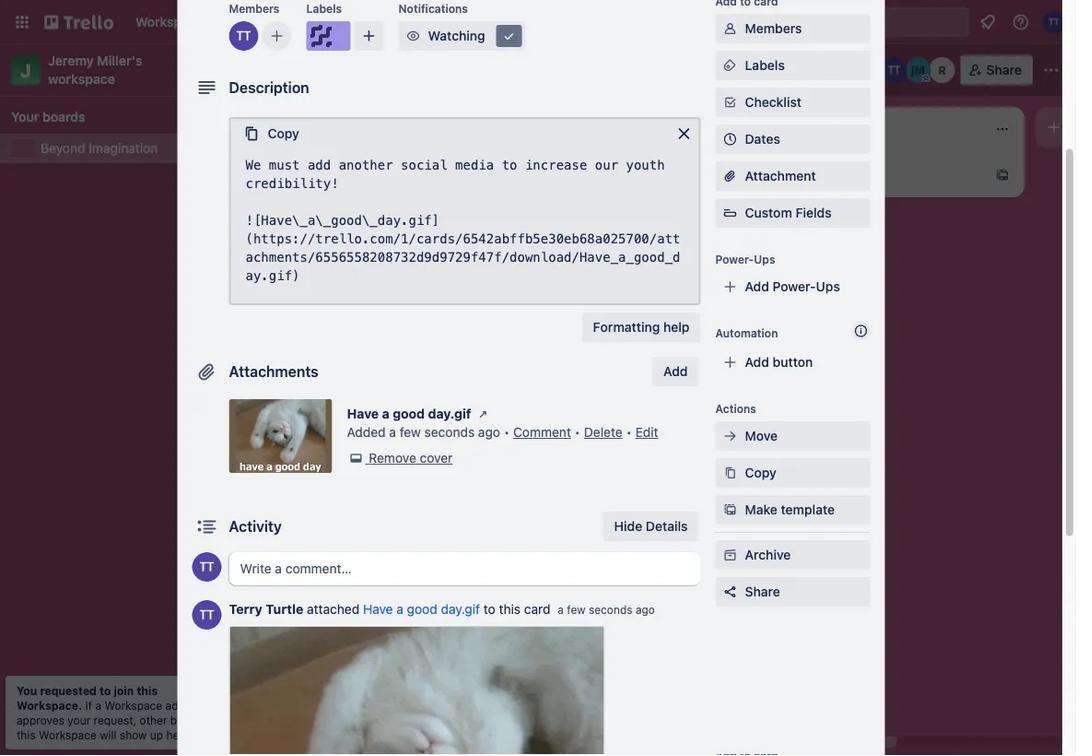 Task type: describe. For each thing, give the bounding box(es) containing it.
add down thinking
[[550, 212, 574, 227]]

0 vertical spatial power-
[[716, 253, 754, 266]]

create from template… image for the middle 'add a card' button
[[734, 212, 749, 227]]

activity
[[229, 518, 282, 536]]

approves
[[17, 714, 64, 727]]

if a workspace admin approves your request, other boards in this workspace will show up here.
[[17, 699, 219, 741]]

copy link
[[716, 459, 871, 488]]

thoughts thinking
[[531, 160, 600, 186]]

add members to card image
[[270, 27, 284, 46]]

1
[[291, 396, 296, 409]]

add power-ups link
[[716, 272, 871, 302]]

r button
[[930, 57, 956, 83]]

primary element
[[0, 0, 1077, 44]]

close image
[[675, 125, 694, 143]]

here.
[[166, 728, 193, 741]]

1 vertical spatial members
[[745, 21, 803, 36]]

jeremy
[[48, 53, 94, 68]]

ago inside terry turtle attached have a good day.gif to this card a few seconds ago
[[636, 604, 656, 617]]

beyond inside board name text field
[[264, 60, 323, 80]]

help
[[664, 320, 690, 335]]

search image
[[793, 15, 808, 30]]

open information menu image
[[1012, 13, 1031, 31]]

button
[[773, 355, 814, 370]]

add down power-ups
[[745, 279, 770, 295]]

share for bottommost share button
[[745, 585, 781, 600]]

dates button
[[716, 125, 871, 154]]

0 vertical spatial add a card button
[[782, 160, 988, 190]]

beyond imagination link
[[41, 139, 229, 158]]

show
[[120, 728, 147, 741]]

0 horizontal spatial labels
[[307, 2, 342, 15]]

watching
[[428, 29, 486, 44]]

dates
[[745, 132, 781, 147]]

1 vertical spatial copy
[[745, 466, 777, 481]]

miller's
[[97, 53, 143, 68]]

add a card for the topmost 'add a card' button
[[811, 167, 877, 183]]

sm image for remove cover
[[347, 449, 366, 468]]

terry turtle attached have a good day.gif to this card a few seconds ago
[[229, 602, 656, 617]]

delete
[[584, 425, 623, 440]]

show menu image
[[1043, 61, 1061, 79]]

this inside if a workspace admin approves your request, other boards in this workspace will show up here.
[[17, 728, 36, 741]]

add up fields
[[811, 167, 836, 183]]

custom fields
[[745, 206, 832, 221]]

added a few seconds ago
[[347, 425, 501, 440]]

you
[[17, 684, 37, 697]]

make template link
[[716, 496, 871, 525]]

fields
[[796, 206, 832, 221]]

sm image inside archive link
[[721, 546, 740, 565]]

1 vertical spatial workspace
[[39, 728, 97, 741]]

meeting
[[314, 437, 363, 452]]

0 vertical spatial terry turtle (terryturtle) image
[[229, 22, 259, 51]]

rubyanndersson (rubyanndersson) image
[[930, 57, 956, 83]]

share for the rightmost share button
[[987, 62, 1023, 77]]

notifications
[[399, 2, 468, 15]]

in
[[210, 714, 219, 727]]

color: bold red, title: "thoughts" element
[[531, 159, 600, 172]]

edit
[[636, 425, 659, 440]]

0 vertical spatial few
[[400, 425, 421, 440]]

a inside if a workspace admin approves your request, other boards in this workspace will show up here.
[[95, 699, 101, 712]]

admin
[[166, 699, 197, 712]]

thinking link
[[531, 170, 745, 188]]

create board or workspace image
[[516, 13, 534, 31]]

2 vertical spatial add a card button
[[258, 471, 465, 500]]

hide details
[[615, 519, 688, 534]]

card left a few seconds ago link
[[525, 602, 551, 617]]

template
[[781, 503, 835, 518]]

attachment
[[745, 169, 817, 184]]

0 vertical spatial good
[[393, 407, 425, 422]]

jeremy miller's workspace
[[48, 53, 146, 87]]

0 vertical spatial day.gif
[[428, 407, 472, 422]]

have a good day.gif
[[347, 407, 472, 422]]

filters
[[825, 62, 863, 77]]

instagram
[[312, 371, 372, 386]]

remove
[[369, 451, 417, 466]]

sm image for labels
[[721, 57, 740, 75]]

labels link
[[716, 51, 871, 81]]

sm image inside members link
[[721, 20, 740, 38]]

your boards
[[11, 109, 85, 124]]

0 vertical spatial have
[[347, 407, 379, 422]]

move
[[745, 429, 778, 444]]

checklist link
[[716, 88, 871, 118]]

request,
[[94, 714, 137, 727]]

1 vertical spatial ups
[[817, 279, 841, 295]]

add button button
[[716, 348, 871, 378]]

Write a comment text field
[[229, 553, 701, 586]]

kickoff meeting link
[[269, 436, 483, 454]]

actions
[[716, 402, 757, 415]]

hide
[[615, 519, 643, 534]]

seconds inside terry turtle attached have a good day.gif to this card a few seconds ago
[[589, 604, 633, 617]]

remove cover link
[[347, 449, 453, 468]]

attachment button
[[716, 162, 871, 191]]

2 horizontal spatial this
[[499, 602, 521, 617]]

added
[[347, 425, 386, 440]]

formatting help
[[593, 320, 690, 335]]

checklist
[[745, 95, 802, 110]]

delete link
[[584, 425, 623, 440]]

0 horizontal spatial seconds
[[425, 425, 475, 440]]

create instagram
[[269, 371, 372, 386]]

0 horizontal spatial ago
[[478, 425, 501, 440]]

add down automation
[[745, 355, 770, 370]]

watching button
[[399, 22, 526, 51]]

comment link
[[514, 425, 572, 440]]

description
[[229, 79, 310, 97]]

this inside you requested to join this workspace.
[[137, 684, 158, 697]]

formatting
[[593, 320, 660, 335]]

1 horizontal spatial power-
[[773, 279, 817, 295]]

add a card for the middle 'add a card' button
[[550, 212, 615, 227]]

a few seconds ago link
[[558, 604, 656, 617]]

members link
[[716, 14, 871, 44]]

filters button
[[797, 55, 868, 85]]

kickoff meeting
[[269, 437, 363, 452]]

automation image
[[764, 55, 790, 81]]

1 vertical spatial share button
[[716, 578, 871, 607]]

1 vertical spatial add a card button
[[520, 205, 727, 234]]



Task type: locate. For each thing, give the bounding box(es) containing it.
jeremy miller (jeremymiller198) image
[[906, 57, 932, 83]]

beyond imagination inside board name text field
[[264, 60, 421, 80]]

0 horizontal spatial members
[[229, 2, 280, 15]]

0 vertical spatial ups
[[754, 253, 776, 266]]

1 horizontal spatial boards
[[170, 714, 207, 727]]

sm image inside watching button
[[500, 27, 519, 46]]

have a good day.gif link
[[363, 602, 480, 617]]

power- down power-ups
[[773, 279, 817, 295]]

labels
[[307, 2, 342, 15], [745, 58, 785, 73]]

add a card button down 'thinking' link
[[520, 205, 727, 234]]

create instagram link
[[269, 369, 483, 388]]

archive
[[745, 548, 791, 563]]

this down write a comment text box
[[499, 602, 521, 617]]

this right join
[[137, 684, 158, 697]]

labels up checklist
[[745, 58, 785, 73]]

1 horizontal spatial labels
[[745, 58, 785, 73]]

sm image for make template
[[721, 501, 740, 520]]

card down 'thinking' link
[[588, 212, 615, 227]]

add button
[[653, 357, 699, 387]]

kickoff
[[269, 437, 311, 452]]

terry turtle (terryturtle) image left r
[[882, 57, 908, 83]]

share
[[987, 62, 1023, 77], [745, 585, 781, 600]]

boards inside if a workspace admin approves your request, other boards in this workspace will show up here.
[[170, 714, 207, 727]]

turtle
[[266, 602, 304, 617]]

0 vertical spatial seconds
[[425, 425, 475, 440]]

Search field
[[808, 8, 969, 36]]

sm image inside watching button
[[404, 27, 423, 46]]

ups
[[754, 253, 776, 266], [817, 279, 841, 295]]

beyond imagination down your boards with 1 items element
[[41, 141, 158, 156]]

sm image up the power ups image
[[721, 20, 740, 38]]

day.gif up the added a few seconds ago on the left
[[428, 407, 472, 422]]

1 horizontal spatial add a card
[[550, 212, 615, 227]]

1 horizontal spatial copy
[[745, 466, 777, 481]]

add a card button up fields
[[782, 160, 988, 190]]

1 vertical spatial good
[[407, 602, 438, 617]]

sm image for watching
[[404, 27, 423, 46]]

sm image
[[721, 20, 740, 38], [500, 27, 519, 46], [474, 405, 493, 424], [721, 546, 740, 565]]

have
[[347, 407, 379, 422], [363, 602, 393, 617]]

up
[[150, 728, 163, 741]]

will
[[100, 728, 117, 741]]

card down meeting
[[326, 478, 353, 493]]

copy inside button
[[268, 126, 299, 142]]

add a card down the kickoff meeting at left bottom
[[288, 478, 353, 493]]

2 vertical spatial this
[[17, 728, 36, 741]]

0 horizontal spatial create from template… image
[[734, 212, 749, 227]]

0 horizontal spatial workspace
[[39, 728, 97, 741]]

sm image
[[404, 27, 423, 46], [721, 57, 740, 75], [721, 94, 740, 112], [721, 427, 740, 446], [347, 449, 366, 468], [721, 464, 740, 483], [721, 501, 740, 520]]

0 vertical spatial members
[[229, 2, 280, 15]]

have right attached
[[363, 602, 393, 617]]

members
[[229, 2, 280, 15], [745, 21, 803, 36]]

boards down admin
[[170, 714, 207, 727]]

ago left comment
[[478, 425, 501, 440]]

0 vertical spatial create from template… image
[[996, 168, 1011, 183]]

beyond imagination inside "link"
[[41, 141, 158, 156]]

sm image inside the copy link
[[721, 464, 740, 483]]

add a card
[[811, 167, 877, 183], [550, 212, 615, 227], [288, 478, 353, 493]]

sm image inside make template link
[[721, 501, 740, 520]]

1 vertical spatial ago
[[636, 604, 656, 617]]

imagination down color: purple, title: none icon
[[327, 60, 421, 80]]

beyond
[[264, 60, 323, 80], [41, 141, 85, 156]]

power- down custom
[[716, 253, 754, 266]]

0 vertical spatial ago
[[478, 425, 501, 440]]

create
[[269, 371, 309, 386]]

1 horizontal spatial this
[[137, 684, 158, 697]]

you requested to join this workspace.
[[17, 684, 158, 712]]

to inside you requested to join this workspace.
[[100, 684, 111, 697]]

boards inside your boards with 1 items element
[[42, 109, 85, 124]]

boards
[[42, 109, 85, 124], [170, 714, 207, 727]]

workspace down join
[[105, 699, 162, 712]]

cover
[[420, 451, 453, 466]]

0 horizontal spatial boards
[[42, 109, 85, 124]]

this down approves
[[17, 728, 36, 741]]

boards right your
[[42, 109, 85, 124]]

power ups image
[[738, 63, 753, 77]]

0 horizontal spatial to
[[100, 684, 111, 697]]

seconds up "cover"
[[425, 425, 475, 440]]

0 horizontal spatial terry turtle (terryturtle) image
[[229, 22, 259, 51]]

r
[[939, 64, 947, 77]]

0 vertical spatial share
[[987, 62, 1023, 77]]

1 horizontal spatial share button
[[961, 55, 1034, 85]]

card
[[850, 167, 877, 183], [588, 212, 615, 227], [326, 478, 353, 493], [525, 602, 551, 617]]

1 horizontal spatial workspace
[[105, 699, 162, 712]]

if
[[85, 699, 92, 712]]

add a card button
[[782, 160, 988, 190], [520, 205, 727, 234], [258, 471, 465, 500]]

sm image inside labels link
[[721, 57, 740, 75]]

add a card up fields
[[811, 167, 877, 183]]

add
[[811, 167, 836, 183], [550, 212, 574, 227], [745, 279, 770, 295], [745, 355, 770, 370], [664, 364, 688, 379], [288, 478, 312, 493]]

create from template… image for the topmost 'add a card' button
[[996, 168, 1011, 183]]

create from template… image
[[996, 168, 1011, 183], [734, 212, 749, 227]]

1 horizontal spatial members
[[745, 21, 803, 36]]

1 vertical spatial power-
[[773, 279, 817, 295]]

1 horizontal spatial create from template… image
[[996, 168, 1011, 183]]

seconds
[[425, 425, 475, 440], [589, 604, 633, 617]]

0 vertical spatial add a card
[[811, 167, 877, 183]]

1 horizontal spatial beyond
[[264, 60, 323, 80]]

labels up color: purple, title: none icon
[[307, 2, 342, 15]]

1 vertical spatial boards
[[170, 714, 207, 727]]

add button
[[745, 355, 814, 370]]

Board name text field
[[254, 55, 430, 85]]

1 vertical spatial to
[[100, 684, 111, 697]]

share button down archive link
[[716, 578, 871, 607]]

add a card button down remove
[[258, 471, 465, 500]]

1 vertical spatial have
[[363, 602, 393, 617]]

1 vertical spatial add a card
[[550, 212, 615, 227]]

0 horizontal spatial add a card
[[288, 478, 353, 493]]

1 vertical spatial this
[[137, 684, 158, 697]]

ago down hide details link
[[636, 604, 656, 617]]

1 vertical spatial terry turtle (terryturtle) image
[[882, 57, 908, 83]]

2 horizontal spatial add a card button
[[782, 160, 988, 190]]

requested
[[40, 684, 97, 697]]

0 horizontal spatial power-
[[716, 253, 754, 266]]

edit link
[[636, 425, 659, 440]]

1 vertical spatial beyond
[[41, 141, 85, 156]]

beyond imagination
[[264, 60, 421, 80], [41, 141, 158, 156]]

share down archive
[[745, 585, 781, 600]]

workspace
[[48, 71, 115, 87]]

0 vertical spatial share button
[[961, 55, 1034, 85]]

2 horizontal spatial add a card
[[811, 167, 877, 183]]

0 horizontal spatial add a card button
[[258, 471, 465, 500]]

custom fields button
[[716, 204, 871, 223]]

beyond down your boards
[[41, 141, 85, 156]]

1 horizontal spatial ups
[[817, 279, 841, 295]]

1 vertical spatial share
[[745, 585, 781, 600]]

have up added
[[347, 407, 379, 422]]

sm image inside the move link
[[721, 427, 740, 446]]

move link
[[716, 422, 871, 451]]

2 vertical spatial add a card
[[288, 478, 353, 493]]

0 vertical spatial this
[[499, 602, 521, 617]]

terry turtle (terryturtle) image
[[229, 22, 259, 51], [882, 57, 908, 83]]

ups up add power-ups
[[754, 253, 776, 266]]

0 horizontal spatial share
[[745, 585, 781, 600]]

0 vertical spatial copy
[[268, 126, 299, 142]]

to left join
[[100, 684, 111, 697]]

add down kickoff
[[288, 478, 312, 493]]

share left show menu icon on the top of the page
[[987, 62, 1023, 77]]

share button down 0 notifications image
[[961, 55, 1034, 85]]

archive link
[[716, 541, 871, 570]]

add down help
[[664, 364, 688, 379]]

to
[[484, 602, 496, 617], [100, 684, 111, 697]]

0 vertical spatial to
[[484, 602, 496, 617]]

beyond imagination down color: purple, title: none icon
[[264, 60, 421, 80]]

a inside terry turtle attached have a good day.gif to this card a few seconds ago
[[558, 604, 564, 617]]

sm image for move
[[721, 427, 740, 446]]

1 vertical spatial imagination
[[89, 141, 158, 156]]

1 horizontal spatial ago
[[636, 604, 656, 617]]

card down dates button
[[850, 167, 877, 183]]

terry turtle (terryturtle) image left add members to card image
[[229, 22, 259, 51]]

terry turtle (terryturtle) image
[[1044, 11, 1066, 33], [465, 391, 487, 413], [192, 553, 222, 582], [192, 601, 222, 630]]

beyond inside "link"
[[41, 141, 85, 156]]

details
[[646, 519, 688, 534]]

1 horizontal spatial beyond imagination
[[264, 60, 421, 80]]

remove cover
[[369, 451, 453, 466]]

imagination inside board name text field
[[327, 60, 421, 80]]

copy up make
[[745, 466, 777, 481]]

0 horizontal spatial share button
[[716, 578, 871, 607]]

thoughts
[[550, 160, 600, 172]]

1 horizontal spatial seconds
[[589, 604, 633, 617]]

1 horizontal spatial imagination
[[327, 60, 421, 80]]

0 horizontal spatial this
[[17, 728, 36, 741]]

copy button
[[231, 119, 311, 149]]

0 vertical spatial workspace
[[105, 699, 162, 712]]

1 vertical spatial day.gif
[[441, 602, 480, 617]]

make template
[[745, 503, 835, 518]]

0 horizontal spatial ups
[[754, 253, 776, 266]]

0 notifications image
[[977, 11, 999, 33]]

workspace down your
[[39, 728, 97, 741]]

add a card for the bottom 'add a card' button
[[288, 478, 353, 493]]

ups down fields
[[817, 279, 841, 295]]

thinking
[[531, 171, 582, 186]]

formatting help link
[[582, 313, 701, 343]]

good
[[393, 407, 425, 422], [407, 602, 438, 617]]

sm image up the added a few seconds ago on the left
[[474, 405, 493, 424]]

0 horizontal spatial beyond
[[41, 141, 85, 156]]

day.gif down write a comment text box
[[441, 602, 480, 617]]

0 horizontal spatial beyond imagination
[[41, 141, 158, 156]]

members up the automation image
[[745, 21, 803, 36]]

0 vertical spatial beyond imagination
[[264, 60, 421, 80]]

add a card down thinking
[[550, 212, 615, 227]]

automation
[[716, 327, 779, 340]]

other
[[140, 714, 167, 727]]

hide details link
[[604, 512, 699, 542]]

make
[[745, 503, 778, 518]]

comment
[[514, 425, 572, 440]]

1 vertical spatial few
[[567, 604, 586, 617]]

sm image right watching
[[500, 27, 519, 46]]

workspace
[[105, 699, 162, 712], [39, 728, 97, 741]]

seconds down 'hide'
[[589, 604, 633, 617]]

color: purple, title: none image
[[269, 358, 306, 366]]

0 vertical spatial labels
[[307, 2, 342, 15]]

1 horizontal spatial to
[[484, 602, 496, 617]]

back to home image
[[44, 7, 113, 37]]

1 vertical spatial create from template… image
[[734, 212, 749, 227]]

a
[[839, 167, 846, 183], [577, 212, 584, 227], [382, 407, 390, 422], [389, 425, 396, 440], [315, 478, 323, 493], [397, 602, 404, 617], [558, 604, 564, 617], [95, 699, 101, 712]]

workspace.
[[17, 699, 82, 712]]

attachments
[[229, 363, 319, 381]]

j
[[21, 59, 31, 81]]

1 horizontal spatial share
[[987, 62, 1023, 77]]

your
[[11, 109, 39, 124]]

terry
[[229, 602, 263, 617]]

ago
[[478, 425, 501, 440], [636, 604, 656, 617]]

None text field
[[246, 156, 685, 285]]

few inside terry turtle attached have a good day.gif to this card a few seconds ago
[[567, 604, 586, 617]]

good down write a comment text box
[[407, 602, 438, 617]]

color: purple, title: none image
[[307, 22, 351, 51]]

your
[[68, 714, 91, 727]]

copy down description
[[268, 126, 299, 142]]

1 vertical spatial seconds
[[589, 604, 633, 617]]

power-ups
[[716, 253, 776, 266]]

0 horizontal spatial imagination
[[89, 141, 158, 156]]

sm image inside the checklist link
[[721, 94, 740, 112]]

members up add members to card image
[[229, 2, 280, 15]]

good up the added a few seconds ago on the left
[[393, 407, 425, 422]]

1 vertical spatial labels
[[745, 58, 785, 73]]

1 vertical spatial beyond imagination
[[41, 141, 158, 156]]

sm image for copy
[[721, 464, 740, 483]]

custom
[[745, 206, 793, 221]]

this
[[499, 602, 521, 617], [137, 684, 158, 697], [17, 728, 36, 741]]

imagination down your boards with 1 items element
[[89, 141, 158, 156]]

0 vertical spatial boards
[[42, 109, 85, 124]]

1 horizontal spatial terry turtle (terryturtle) image
[[882, 57, 908, 83]]

0 horizontal spatial few
[[400, 425, 421, 440]]

1 horizontal spatial few
[[567, 604, 586, 617]]

1 horizontal spatial add a card button
[[520, 205, 727, 234]]

imagination inside "link"
[[89, 141, 158, 156]]

attached
[[307, 602, 360, 617]]

join
[[114, 684, 134, 697]]

sm image for checklist
[[721, 94, 740, 112]]

0 vertical spatial beyond
[[264, 60, 323, 80]]

beyond down add members to card image
[[264, 60, 323, 80]]

your boards with 1 items element
[[11, 106, 219, 128]]

to down write a comment text box
[[484, 602, 496, 617]]

few
[[400, 425, 421, 440], [567, 604, 586, 617]]

0 horizontal spatial copy
[[268, 126, 299, 142]]

add power-ups
[[745, 279, 841, 295]]

sm image left archive
[[721, 546, 740, 565]]

0 vertical spatial imagination
[[327, 60, 421, 80]]



Task type: vqa. For each thing, say whether or not it's contained in the screenshot.
Create Instagram
yes



